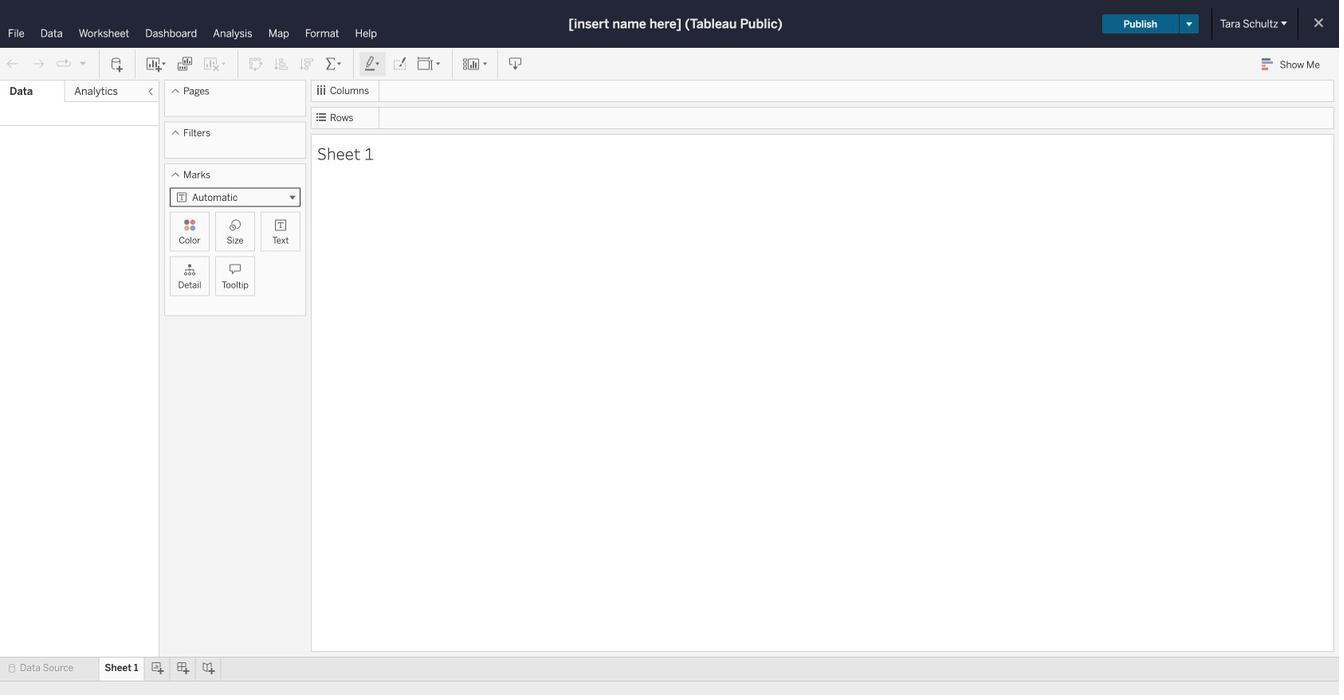 Task type: vqa. For each thing, say whether or not it's contained in the screenshot.
'Dashboard & Data Mart' link at the bottom of page
no



Task type: describe. For each thing, give the bounding box(es) containing it.
undo image
[[5, 56, 21, 72]]

format workbook image
[[391, 56, 407, 72]]

1 horizontal spatial replay animation image
[[78, 58, 88, 68]]

new data source image
[[109, 56, 125, 72]]

collapse image
[[146, 87, 155, 96]]

swap rows and columns image
[[248, 56, 264, 72]]

redo image
[[30, 56, 46, 72]]

new worksheet image
[[145, 56, 167, 72]]



Task type: locate. For each thing, give the bounding box(es) containing it.
duplicate image
[[177, 56, 193, 72]]

0 horizontal spatial replay animation image
[[56, 56, 72, 72]]

sort ascending image
[[273, 56, 289, 72]]

fit image
[[417, 56, 442, 72]]

replay animation image right redo image
[[56, 56, 72, 72]]

sort descending image
[[299, 56, 315, 72]]

clear sheet image
[[202, 56, 228, 72]]

download image
[[508, 56, 524, 72]]

replay animation image
[[56, 56, 72, 72], [78, 58, 88, 68]]

totals image
[[324, 56, 344, 72]]

replay animation image left new data source icon
[[78, 58, 88, 68]]

show/hide cards image
[[462, 56, 488, 72]]

highlight image
[[364, 56, 382, 72]]



